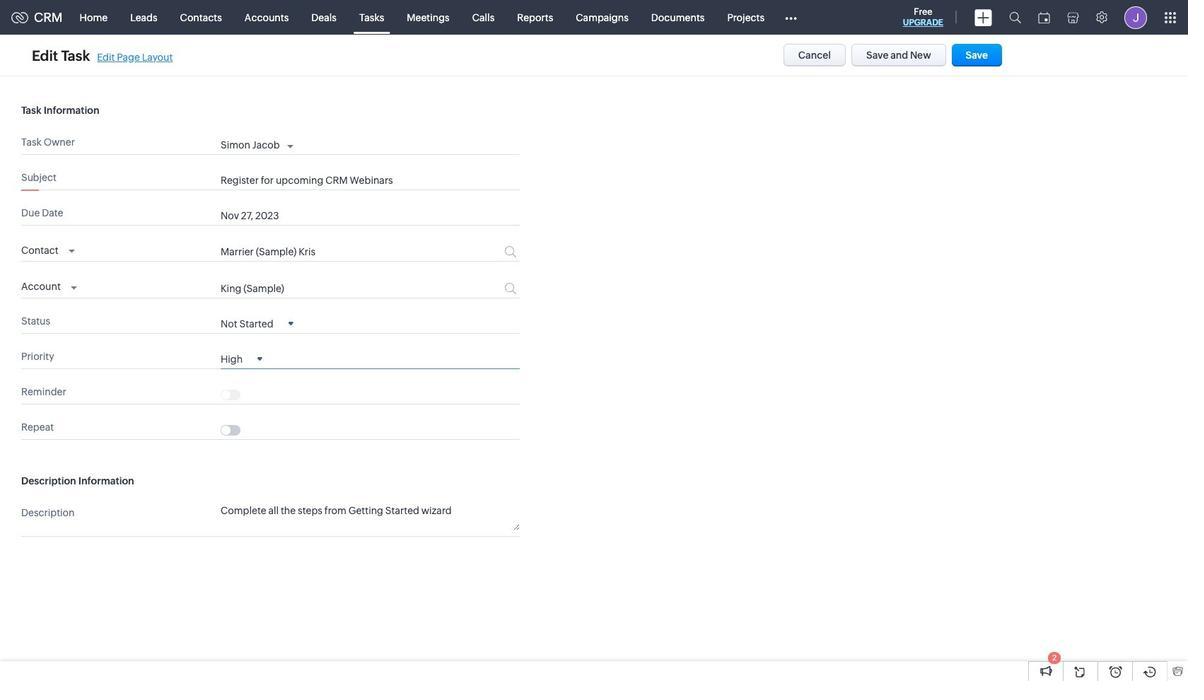 Task type: describe. For each thing, give the bounding box(es) containing it.
search element
[[1001, 0, 1030, 35]]

profile image
[[1125, 6, 1147, 29]]

create menu element
[[966, 0, 1001, 34]]

profile element
[[1116, 0, 1156, 34]]

logo image
[[11, 12, 28, 23]]

Other Modules field
[[776, 6, 806, 29]]



Task type: locate. For each thing, give the bounding box(es) containing it.
create menu image
[[975, 9, 992, 26]]

None text field
[[221, 283, 451, 294]]

calendar image
[[1038, 12, 1050, 23]]

None button
[[784, 44, 846, 66], [852, 44, 946, 66], [952, 44, 1002, 66], [784, 44, 846, 66], [852, 44, 946, 66], [952, 44, 1002, 66]]

search image
[[1009, 11, 1021, 23]]

None text field
[[221, 175, 520, 186], [221, 246, 451, 258], [221, 504, 520, 530], [221, 175, 520, 186], [221, 246, 451, 258], [221, 504, 520, 530]]

None field
[[21, 241, 75, 258], [21, 277, 77, 294], [221, 317, 293, 329], [221, 352, 263, 365], [21, 241, 75, 258], [21, 277, 77, 294], [221, 317, 293, 329], [221, 352, 263, 365]]

mmm d, yyyy text field
[[221, 210, 475, 221]]



Task type: vqa. For each thing, say whether or not it's contained in the screenshot.
"Reports" 'link'
no



